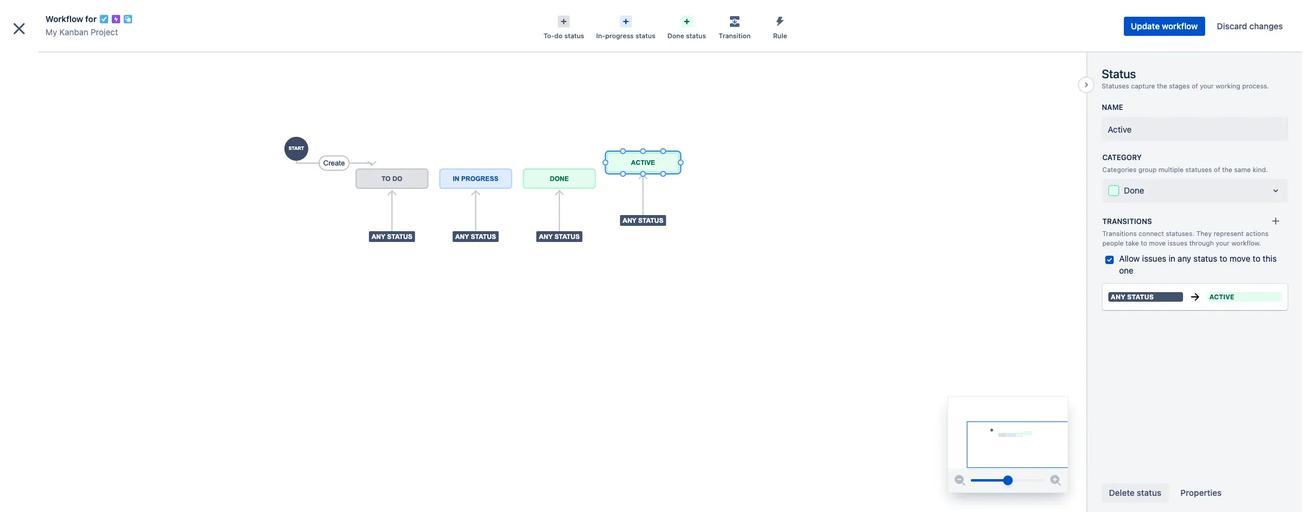 Task type: locate. For each thing, give the bounding box(es) containing it.
your left the working
[[1200, 82, 1214, 90]]

of right stages
[[1192, 82, 1199, 90]]

in-
[[596, 32, 606, 39]]

0 vertical spatial status
[[1102, 67, 1136, 81]]

delete
[[1109, 488, 1135, 498]]

issues inside allow issues in any status to move to this one
[[1143, 253, 1167, 264]]

create transition image
[[1272, 217, 1281, 226]]

the
[[1157, 82, 1168, 90], [1223, 165, 1233, 173]]

done for done
[[1124, 186, 1145, 196]]

status
[[1102, 67, 1136, 81], [1128, 293, 1154, 301]]

categories
[[1103, 165, 1137, 173]]

transitions inside transitions connect statuses. they represent actions people take to move issues through your workflow.
[[1103, 230, 1137, 238]]

status inside popup button
[[636, 32, 656, 39]]

same
[[1235, 165, 1251, 173]]

workflow for
[[45, 14, 97, 24]]

they
[[1197, 230, 1212, 238]]

0 horizontal spatial the
[[1157, 82, 1168, 90]]

group
[[1139, 165, 1157, 173]]

to right 'take' at the right top of the page
[[1141, 239, 1148, 247]]

issues left the in
[[1143, 253, 1167, 264]]

move
[[1149, 239, 1166, 247], [1230, 253, 1251, 264]]

of
[[1192, 82, 1199, 90], [1214, 165, 1221, 173]]

0 vertical spatial transitions
[[1103, 217, 1152, 226]]

my kanban project down the "my kanban project" link
[[36, 52, 111, 62]]

transitions up people
[[1103, 230, 1137, 238]]

discard
[[1217, 21, 1248, 31]]

your inside transitions connect statuses. they represent actions people take to move issues through your workflow.
[[1216, 239, 1230, 247]]

0 horizontal spatial of
[[1192, 82, 1199, 90]]

kanban down the "my kanban project" link
[[50, 52, 80, 62]]

1 vertical spatial your
[[1216, 239, 1230, 247]]

1 horizontal spatial done
[[1124, 186, 1145, 196]]

1 vertical spatial my
[[36, 52, 48, 62]]

discard changes button
[[1210, 17, 1291, 36]]

status down the through
[[1194, 253, 1218, 264]]

0 vertical spatial issues
[[1168, 239, 1188, 247]]

jira software image
[[31, 10, 111, 24], [31, 10, 111, 24]]

to
[[1141, 239, 1148, 247], [1220, 253, 1228, 264], [1253, 253, 1261, 264]]

my
[[45, 27, 57, 37], [36, 52, 48, 62]]

1 horizontal spatial the
[[1223, 165, 1233, 173]]

multiple
[[1159, 165, 1184, 173]]

transitions
[[1103, 217, 1152, 226], [1103, 230, 1137, 238]]

1 horizontal spatial issues
[[1168, 239, 1188, 247]]

status right progress
[[636, 32, 656, 39]]

1 vertical spatial project
[[82, 52, 111, 62]]

1 vertical spatial issues
[[1143, 253, 1167, 264]]

1 vertical spatial of
[[1214, 165, 1221, 173]]

1 horizontal spatial active
[[1210, 293, 1235, 301]]

stages
[[1169, 82, 1190, 90]]

through
[[1190, 239, 1214, 247]]

you're in the workflow viewfinder, use the arrow keys to move it element
[[949, 397, 1068, 469]]

0 vertical spatial move
[[1149, 239, 1166, 247]]

done inside done status popup button
[[668, 32, 684, 39]]

workflow
[[45, 14, 83, 24]]

transitions for transitions connect statuses. they represent actions people take to move issues through your workflow.
[[1103, 230, 1137, 238]]

1 vertical spatial active
[[1210, 293, 1235, 301]]

zoom in image
[[1049, 474, 1063, 488]]

active down allow issues in any status to move to this one
[[1210, 293, 1235, 301]]

any status
[[1111, 293, 1154, 301]]

to left "this"
[[1253, 253, 1261, 264]]

0 horizontal spatial move
[[1149, 239, 1166, 247]]

1 vertical spatial the
[[1223, 165, 1233, 173]]

active
[[1108, 124, 1132, 134], [1210, 293, 1235, 301]]

issues
[[1168, 239, 1188, 247], [1143, 253, 1167, 264]]

kanban
[[59, 27, 88, 37], [50, 52, 80, 62]]

category categories group multiple statuses of the same kind.
[[1103, 153, 1269, 173]]

done right in-progress status
[[668, 32, 684, 39]]

1 transitions from the top
[[1103, 217, 1152, 226]]

status
[[565, 32, 585, 39], [636, 32, 656, 39], [686, 32, 706, 39], [1194, 253, 1218, 264], [1137, 488, 1162, 498]]

0 horizontal spatial to
[[1141, 239, 1148, 247]]

0 vertical spatial active
[[1108, 124, 1132, 134]]

done
[[668, 32, 684, 39], [1124, 186, 1145, 196]]

the left same
[[1223, 165, 1233, 173]]

any
[[1111, 293, 1126, 301]]

of inside category categories group multiple statuses of the same kind.
[[1214, 165, 1221, 173]]

move down workflow. at the right
[[1230, 253, 1251, 264]]

of for status
[[1192, 82, 1199, 90]]

transitions up 'take' at the right top of the page
[[1103, 217, 1152, 226]]

close workflow editor image
[[10, 19, 29, 38]]

zoom out image
[[953, 474, 968, 488]]

one
[[1120, 265, 1134, 276]]

1 horizontal spatial your
[[1216, 239, 1230, 247]]

in
[[1169, 253, 1176, 264]]

group
[[5, 219, 139, 284], [5, 219, 139, 251], [5, 251, 139, 284]]

for
[[85, 14, 97, 24]]

of for category
[[1214, 165, 1221, 173]]

process.
[[1243, 82, 1270, 90]]

0 vertical spatial done
[[668, 32, 684, 39]]

represent
[[1214, 230, 1244, 238]]

1 vertical spatial status
[[1128, 293, 1154, 301]]

issues inside transitions connect statuses. they represent actions people take to move issues through your workflow.
[[1168, 239, 1188, 247]]

project down for
[[91, 27, 118, 37]]

to down represent
[[1220, 253, 1228, 264]]

your down represent
[[1216, 239, 1230, 247]]

category
[[1103, 153, 1142, 162]]

kanban down workflow for
[[59, 27, 88, 37]]

status right any
[[1128, 293, 1154, 301]]

banner
[[0, 0, 1303, 33]]

2 horizontal spatial to
[[1253, 253, 1261, 264]]

0 vertical spatial the
[[1157, 82, 1168, 90]]

update workflow
[[1131, 21, 1198, 31]]

my kanban project link
[[45, 25, 118, 39]]

0 horizontal spatial your
[[1200, 82, 1214, 90]]

of right the statuses
[[1214, 165, 1221, 173]]

1 vertical spatial transitions
[[1103, 230, 1137, 238]]

to inside transitions connect statuses. they represent actions people take to move issues through your workflow.
[[1141, 239, 1148, 247]]

in-progress status button
[[590, 12, 662, 41]]

in-progress status
[[596, 32, 656, 39]]

0 horizontal spatial done
[[668, 32, 684, 39]]

1 horizontal spatial to
[[1220, 253, 1228, 264]]

status up statuses
[[1102, 67, 1136, 81]]

capture
[[1132, 82, 1156, 90]]

move down the connect
[[1149, 239, 1166, 247]]

1 vertical spatial move
[[1230, 253, 1251, 264]]

done down group
[[1124, 186, 1145, 196]]

0 horizontal spatial issues
[[1143, 253, 1167, 264]]

status right 'do'
[[565, 32, 585, 39]]

0 vertical spatial your
[[1200, 82, 1214, 90]]

workflow.
[[1232, 239, 1262, 247]]

done for done status
[[668, 32, 684, 39]]

actions
[[1246, 230, 1269, 238]]

changes
[[1250, 21, 1283, 31]]

workflow
[[1162, 21, 1198, 31]]

your
[[1200, 82, 1214, 90], [1216, 239, 1230, 247]]

my kanban project
[[45, 27, 118, 37], [36, 52, 111, 62]]

allow
[[1120, 253, 1140, 264]]

project
[[91, 27, 118, 37], [82, 52, 111, 62]]

done status
[[668, 32, 706, 39]]

2 transitions from the top
[[1103, 230, 1137, 238]]

do
[[555, 32, 563, 39]]

transition button
[[712, 12, 758, 41]]

0 horizontal spatial active
[[1108, 124, 1132, 134]]

1 horizontal spatial of
[[1214, 165, 1221, 173]]

0 vertical spatial project
[[91, 27, 118, 37]]

my kanban project down for
[[45, 27, 118, 37]]

issues down "statuses."
[[1168, 239, 1188, 247]]

0 vertical spatial of
[[1192, 82, 1199, 90]]

Search field
[[1075, 7, 1195, 26]]

active down name
[[1108, 124, 1132, 134]]

1 vertical spatial done
[[1124, 186, 1145, 196]]

update workflow button
[[1124, 17, 1206, 36]]

1 horizontal spatial move
[[1230, 253, 1251, 264]]

of inside status statuses capture the stages of your working process.
[[1192, 82, 1199, 90]]

status right delete
[[1137, 488, 1162, 498]]

statuses
[[1102, 82, 1130, 90]]

the left stages
[[1157, 82, 1168, 90]]

0 vertical spatial kanban
[[59, 27, 88, 37]]

project down the "my kanban project" link
[[82, 52, 111, 62]]

update
[[1131, 21, 1160, 31]]



Task type: vqa. For each thing, say whether or not it's contained in the screenshot.
"You're in the Workflow viewfinder, use the arrow keys to move it" element
yes



Task type: describe. For each thing, give the bounding box(es) containing it.
statuses.
[[1166, 230, 1195, 238]]

to-
[[544, 32, 555, 39]]

status inside button
[[1137, 488, 1162, 498]]

this
[[1263, 253, 1277, 264]]

1 vertical spatial kanban
[[50, 52, 80, 62]]

Zoom level range field
[[971, 469, 1045, 493]]

progress
[[606, 32, 634, 39]]

the inside status statuses capture the stages of your working process.
[[1157, 82, 1168, 90]]

delete status button
[[1102, 484, 1169, 503]]

0 vertical spatial my kanban project
[[45, 27, 118, 37]]

people
[[1103, 239, 1124, 247]]

transitions for transitions
[[1103, 217, 1152, 226]]

take
[[1126, 239, 1139, 247]]

status left 'transition'
[[686, 32, 706, 39]]

properties
[[1181, 488, 1222, 498]]

working
[[1216, 82, 1241, 90]]

1 vertical spatial my kanban project
[[36, 52, 111, 62]]

primary element
[[7, 0, 1075, 33]]

discard changes
[[1217, 21, 1283, 31]]

status inside status statuses capture the stages of your working process.
[[1102, 67, 1136, 81]]

rule button
[[758, 12, 803, 41]]

statuses
[[1186, 165, 1213, 173]]

delete status
[[1109, 488, 1162, 498]]

name
[[1102, 103, 1124, 112]]

any
[[1178, 253, 1192, 264]]

rule
[[773, 32, 787, 39]]

transitions connect statuses. they represent actions people take to move issues through your workflow.
[[1103, 230, 1269, 247]]

project inside the "my kanban project" link
[[91, 27, 118, 37]]

0 vertical spatial my
[[45, 27, 57, 37]]

the inside category categories group multiple statuses of the same kind.
[[1223, 165, 1233, 173]]

transition
[[719, 32, 751, 39]]

status inside allow issues in any status to move to this one
[[1194, 253, 1218, 264]]

connect
[[1139, 230, 1164, 238]]

your inside status statuses capture the stages of your working process.
[[1200, 82, 1214, 90]]

allow issues in any status to move to this one
[[1120, 253, 1277, 276]]

done status button
[[662, 12, 712, 41]]

move inside allow issues in any status to move to this one
[[1230, 253, 1251, 264]]

open image
[[1269, 184, 1283, 198]]

to-do status
[[544, 32, 585, 39]]

move inside transitions connect statuses. they represent actions people take to move issues through your workflow.
[[1149, 239, 1166, 247]]

kind.
[[1253, 165, 1269, 173]]

properties button
[[1174, 484, 1229, 503]]

to-do status button
[[538, 12, 590, 41]]

status statuses capture the stages of your working process.
[[1102, 67, 1270, 90]]



